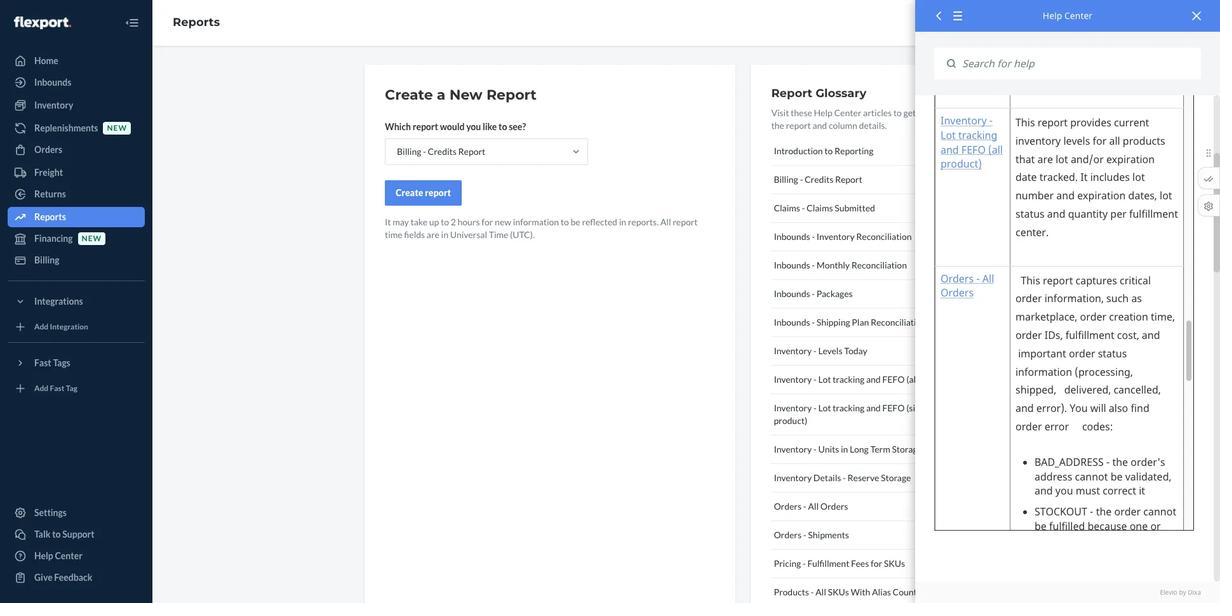 Task type: vqa. For each thing, say whether or not it's contained in the screenshot.
Listing Mirror the Integration
no



Task type: describe. For each thing, give the bounding box(es) containing it.
inventory for inventory - levels today
[[774, 345, 812, 356]]

orders - shipments button
[[771, 521, 978, 550]]

(single
[[906, 403, 932, 413]]

orders up shipments
[[820, 501, 848, 512]]

- for inbounds - inventory reconciliation button at the right of the page
[[812, 231, 815, 242]]

articles
[[863, 107, 892, 118]]

feedback
[[54, 572, 92, 583]]

1 vertical spatial fast
[[50, 384, 64, 393]]

to left 2
[[441, 217, 449, 227]]

to inside visit these help center articles to get a description of the report and column details.
[[893, 107, 902, 118]]

inventory details - reserve storage
[[774, 473, 911, 483]]

create report
[[396, 187, 451, 198]]

pricing - fulfillment fees for skus
[[774, 558, 905, 569]]

create for create a new report
[[385, 86, 433, 104]]

1 horizontal spatial billing
[[397, 146, 421, 157]]

0 horizontal spatial a
[[437, 86, 445, 104]]

inventory for inventory - lot tracking and fefo (single product)
[[774, 403, 812, 413]]

orders - shipments
[[774, 530, 849, 540]]

it
[[385, 217, 391, 227]]

column
[[829, 120, 857, 131]]

up
[[429, 217, 439, 227]]

- for billing - credits report button
[[800, 174, 803, 185]]

returns link
[[8, 184, 145, 204]]

add fast tag
[[34, 384, 77, 393]]

glossary
[[816, 86, 866, 100]]

1 claims from the left
[[774, 203, 800, 213]]

report glossary
[[771, 86, 866, 100]]

introduction to reporting
[[774, 145, 873, 156]]

fast tags button
[[8, 353, 145, 373]]

tracking for (single
[[833, 403, 864, 413]]

tracking for (all
[[833, 374, 864, 385]]

1 vertical spatial in
[[441, 229, 448, 240]]

- for products - all skus with alias counts 'button'
[[811, 587, 814, 598]]

create a new report
[[385, 86, 537, 104]]

inventory up monthly
[[817, 231, 855, 242]]

integrations
[[34, 296, 83, 307]]

- for the inbounds - packages button
[[812, 288, 815, 299]]

orders - all orders button
[[771, 493, 978, 521]]

hours
[[458, 217, 480, 227]]

integrations button
[[8, 292, 145, 312]]

inbounds - monthly reconciliation
[[774, 260, 907, 271]]

- down which report would you like to see? at the top left of the page
[[423, 146, 426, 157]]

give feedback
[[34, 572, 92, 583]]

talk
[[34, 529, 50, 540]]

financing
[[34, 233, 73, 244]]

inventory for inventory - lot tracking and fefo (all products)
[[774, 374, 812, 385]]

inventory for inventory - units in long term storage
[[774, 444, 812, 455]]

all for orders
[[808, 501, 819, 512]]

get
[[903, 107, 916, 118]]

orders for orders - all orders
[[774, 501, 802, 512]]

billing - credits report button
[[771, 166, 978, 194]]

fefo for (single
[[882, 403, 905, 413]]

inbounds - inventory reconciliation
[[774, 231, 912, 242]]

new
[[449, 86, 482, 104]]

inbounds for inbounds - inventory reconciliation
[[774, 231, 810, 242]]

help center link
[[8, 546, 145, 566]]

shipping
[[817, 317, 850, 328]]

- for inbounds - shipping plan reconciliation button
[[812, 317, 815, 328]]

0 horizontal spatial reports
[[34, 211, 66, 222]]

inbounds - inventory reconciliation button
[[771, 223, 978, 251]]

inventory for inventory details - reserve storage
[[774, 473, 812, 483]]

inbounds for inbounds - shipping plan reconciliation
[[774, 317, 810, 328]]

report up these
[[771, 86, 812, 100]]

submitted
[[835, 203, 875, 213]]

new for financing
[[82, 234, 102, 244]]

report left would
[[413, 121, 438, 132]]

support
[[62, 529, 94, 540]]

elevio by dixa
[[1160, 588, 1201, 597]]

add integration
[[34, 322, 88, 332]]

the
[[771, 120, 784, 131]]

close navigation image
[[124, 15, 140, 30]]

inbounds - shipping plan reconciliation
[[774, 317, 926, 328]]

new for replenishments
[[107, 123, 127, 133]]

term
[[870, 444, 890, 455]]

lot for inventory - lot tracking and fefo (single product)
[[818, 403, 831, 413]]

report inside button
[[425, 187, 451, 198]]

2 claims from the left
[[807, 203, 833, 213]]

billing inside billing - credits report button
[[774, 174, 798, 185]]

0 horizontal spatial billing - credits report
[[397, 146, 485, 157]]

description
[[924, 107, 968, 118]]

information
[[513, 217, 559, 227]]

talk to support button
[[8, 525, 145, 545]]

alias
[[872, 587, 891, 598]]

by
[[1179, 588, 1186, 597]]

a inside visit these help center articles to get a description of the report and column details.
[[918, 107, 922, 118]]

inbounds - packages button
[[771, 280, 978, 309]]

in inside inventory - units in long term storage button
[[841, 444, 848, 455]]

reflected
[[582, 217, 617, 227]]

time
[[489, 229, 508, 240]]

- for inventory - units in long term storage button
[[813, 444, 817, 455]]

for inside button
[[871, 558, 882, 569]]

- for 'inventory - lot tracking and fefo (single product)' button
[[813, 403, 817, 413]]

fields
[[404, 229, 425, 240]]

inbounds for inbounds - packages
[[774, 288, 810, 299]]

- for "claims - claims submitted" "button"
[[802, 203, 805, 213]]

inbounds link
[[8, 72, 145, 93]]

introduction
[[774, 145, 823, 156]]

center inside visit these help center articles to get a description of the report and column details.
[[834, 107, 861, 118]]

- for pricing - fulfillment fees for skus button
[[803, 558, 806, 569]]

and for inventory - lot tracking and fefo (all products)
[[866, 374, 881, 385]]

inbounds - packages
[[774, 288, 853, 299]]

counts
[[893, 587, 921, 598]]

home
[[34, 55, 58, 66]]

products)
[[920, 374, 957, 385]]

products - all skus with alias counts
[[774, 587, 921, 598]]

inbounds - shipping plan reconciliation button
[[771, 309, 978, 337]]

visit these help center articles to get a description of the report and column details.
[[771, 107, 977, 131]]

returns
[[34, 189, 66, 199]]

it may take up to 2 hours for new information to be reflected in reports. all report time fields are in universal time (utc).
[[385, 217, 698, 240]]

details.
[[859, 120, 887, 131]]

2 vertical spatial reconciliation
[[871, 317, 926, 328]]

all for products
[[816, 587, 826, 598]]

to inside talk to support button
[[52, 529, 61, 540]]

talk to support
[[34, 529, 94, 540]]

visit
[[771, 107, 789, 118]]

to inside introduction to reporting button
[[825, 145, 833, 156]]

(all
[[906, 374, 918, 385]]

orders for orders - shipments
[[774, 530, 802, 540]]

inbounds for inbounds - monthly reconciliation
[[774, 260, 810, 271]]

are
[[427, 229, 439, 240]]

add for add fast tag
[[34, 384, 48, 393]]



Task type: locate. For each thing, give the bounding box(es) containing it.
reserve
[[848, 473, 879, 483]]

fefo left (single
[[882, 403, 905, 413]]

plan
[[852, 317, 869, 328]]

0 vertical spatial reports
[[173, 15, 220, 29]]

0 vertical spatial reports link
[[173, 15, 220, 29]]

inventory - lot tracking and fefo (single product)
[[774, 403, 932, 426]]

reporting
[[835, 145, 873, 156]]

1 vertical spatial new
[[495, 217, 511, 227]]

- for 'inventory - levels today' "button"
[[813, 345, 817, 356]]

- for the inventory - lot tracking and fefo (all products) 'button'
[[813, 374, 817, 385]]

orders up pricing
[[774, 530, 802, 540]]

1 vertical spatial reconciliation
[[851, 260, 907, 271]]

fefo left (all
[[882, 374, 905, 385]]

inventory up replenishments
[[34, 100, 73, 111]]

new inside it may take up to 2 hours for new information to be reflected in reports. all report time fields are in universal time (utc).
[[495, 217, 511, 227]]

a left new
[[437, 86, 445, 104]]

- down inventory - levels today
[[813, 374, 817, 385]]

inbounds inside inbounds 'link'
[[34, 77, 71, 88]]

inventory inside 'button'
[[774, 374, 812, 385]]

in left long
[[841, 444, 848, 455]]

time
[[385, 229, 402, 240]]

reconciliation down "claims - claims submitted" "button"
[[856, 231, 912, 242]]

skus up counts
[[884, 558, 905, 569]]

storage inside inventory - units in long term storage button
[[892, 444, 922, 455]]

inbounds down home on the left top of the page
[[34, 77, 71, 88]]

1 horizontal spatial for
[[871, 558, 882, 569]]

to right like
[[499, 121, 507, 132]]

fast tags
[[34, 358, 70, 368]]

0 vertical spatial center
[[1064, 10, 1092, 22]]

storage right term
[[892, 444, 922, 455]]

tracking inside the inventory - lot tracking and fefo (all products) 'button'
[[833, 374, 864, 385]]

a
[[437, 86, 445, 104], [918, 107, 922, 118]]

fefo
[[882, 374, 905, 385], [882, 403, 905, 413]]

settings
[[34, 507, 67, 518]]

0 horizontal spatial credits
[[428, 146, 457, 157]]

tracking down the inventory - lot tracking and fefo (all products)
[[833, 403, 864, 413]]

- right products
[[811, 587, 814, 598]]

add for add integration
[[34, 322, 48, 332]]

2 horizontal spatial billing
[[774, 174, 798, 185]]

fefo for (all
[[882, 374, 905, 385]]

- for orders - all orders button on the bottom right of page
[[803, 501, 806, 512]]

and down the inventory - lot tracking and fefo (all products) 'button'
[[866, 403, 881, 413]]

billing - credits report down would
[[397, 146, 485, 157]]

elevio
[[1160, 588, 1177, 597]]

be
[[571, 217, 580, 227]]

inventory link
[[8, 95, 145, 116]]

report down reporting
[[835, 174, 862, 185]]

orders up orders - shipments
[[774, 501, 802, 512]]

1 vertical spatial create
[[396, 187, 423, 198]]

0 vertical spatial help
[[1043, 10, 1062, 22]]

a right 'get'
[[918, 107, 922, 118]]

add inside add integration link
[[34, 322, 48, 332]]

give
[[34, 572, 52, 583]]

claims - claims submitted button
[[771, 194, 978, 223]]

to left reporting
[[825, 145, 833, 156]]

- inside button
[[800, 174, 803, 185]]

add fast tag link
[[8, 379, 145, 399]]

create
[[385, 86, 433, 104], [396, 187, 423, 198]]

1 horizontal spatial in
[[619, 217, 626, 227]]

help
[[1043, 10, 1062, 22], [814, 107, 832, 118], [34, 551, 53, 561]]

0 vertical spatial for
[[482, 217, 493, 227]]

tags
[[53, 358, 70, 368]]

0 vertical spatial new
[[107, 123, 127, 133]]

universal
[[450, 229, 487, 240]]

of
[[970, 107, 977, 118]]

2 tracking from the top
[[833, 403, 864, 413]]

create inside button
[[396, 187, 423, 198]]

orders up freight
[[34, 144, 62, 155]]

reconciliation for inbounds - inventory reconciliation
[[856, 231, 912, 242]]

1 vertical spatial reports
[[34, 211, 66, 222]]

credits inside button
[[805, 174, 833, 185]]

reconciliation down inbounds - inventory reconciliation button at the right of the page
[[851, 260, 907, 271]]

- for inbounds - monthly reconciliation button
[[812, 260, 815, 271]]

tag
[[66, 384, 77, 393]]

tracking inside "inventory - lot tracking and fefo (single product)"
[[833, 403, 864, 413]]

inbounds inside button
[[774, 288, 810, 299]]

help up give at left bottom
[[34, 551, 53, 561]]

all
[[660, 217, 671, 227], [808, 501, 819, 512], [816, 587, 826, 598]]

new
[[107, 123, 127, 133], [495, 217, 511, 227], [82, 234, 102, 244]]

- left 'shipping'
[[812, 317, 815, 328]]

create for create report
[[396, 187, 423, 198]]

1 vertical spatial reports link
[[8, 207, 145, 227]]

inventory - units in long term storage button
[[771, 436, 978, 464]]

inbounds inside inbounds - inventory reconciliation button
[[774, 231, 810, 242]]

0 vertical spatial fast
[[34, 358, 51, 368]]

claims left submitted
[[807, 203, 833, 213]]

2
[[451, 217, 456, 227]]

all inside 'button'
[[816, 587, 826, 598]]

1 vertical spatial billing
[[774, 174, 798, 185]]

in right the are at the left of the page
[[441, 229, 448, 240]]

orders for orders
[[34, 144, 62, 155]]

1 add from the top
[[34, 322, 48, 332]]

- left units in the bottom of the page
[[813, 444, 817, 455]]

inbounds down claims - claims submitted
[[774, 231, 810, 242]]

fast left 'tags'
[[34, 358, 51, 368]]

2 vertical spatial new
[[82, 234, 102, 244]]

- right pricing
[[803, 558, 806, 569]]

1 horizontal spatial help center
[[1043, 10, 1092, 22]]

and inside 'button'
[[866, 374, 881, 385]]

(utc).
[[510, 229, 535, 240]]

- left monthly
[[812, 260, 815, 271]]

0 vertical spatial and
[[813, 120, 827, 131]]

inbounds up inbounds - packages
[[774, 260, 810, 271]]

- up inventory - units in long term storage
[[813, 403, 817, 413]]

1 vertical spatial lot
[[818, 403, 831, 413]]

help down the report glossary
[[814, 107, 832, 118]]

monthly
[[817, 260, 850, 271]]

inventory - levels today button
[[771, 337, 978, 366]]

long
[[850, 444, 869, 455]]

which
[[385, 121, 411, 132]]

report up up
[[425, 187, 451, 198]]

pricing - fulfillment fees for skus button
[[771, 550, 978, 579]]

fees
[[851, 558, 869, 569]]

-
[[423, 146, 426, 157], [800, 174, 803, 185], [802, 203, 805, 213], [812, 231, 815, 242], [812, 260, 815, 271], [812, 288, 815, 299], [812, 317, 815, 328], [813, 345, 817, 356], [813, 374, 817, 385], [813, 403, 817, 413], [813, 444, 817, 455], [843, 473, 846, 483], [803, 501, 806, 512], [803, 530, 806, 540], [803, 558, 806, 569], [811, 587, 814, 598]]

0 vertical spatial billing - credits report
[[397, 146, 485, 157]]

lot for inventory - lot tracking and fefo (all products)
[[818, 374, 831, 385]]

inventory inside "inventory - lot tracking and fefo (single product)"
[[774, 403, 812, 413]]

1 vertical spatial tracking
[[833, 403, 864, 413]]

flexport logo image
[[14, 16, 71, 29]]

inventory up orders - all orders
[[774, 473, 812, 483]]

create up which
[[385, 86, 433, 104]]

0 vertical spatial fefo
[[882, 374, 905, 385]]

add inside the "add fast tag" link
[[34, 384, 48, 393]]

all right reports.
[[660, 217, 671, 227]]

replenishments
[[34, 123, 98, 133]]

reconciliation for inbounds - monthly reconciliation
[[851, 260, 907, 271]]

inbounds
[[34, 77, 71, 88], [774, 231, 810, 242], [774, 260, 810, 271], [774, 288, 810, 299], [774, 317, 810, 328]]

0 horizontal spatial billing
[[34, 255, 59, 265]]

tracking down today
[[833, 374, 864, 385]]

in left reports.
[[619, 217, 626, 227]]

to right the talk
[[52, 529, 61, 540]]

inbounds inside inbounds - monthly reconciliation button
[[774, 260, 810, 271]]

0 vertical spatial credits
[[428, 146, 457, 157]]

0 vertical spatial all
[[660, 217, 671, 227]]

1 horizontal spatial reports
[[173, 15, 220, 29]]

fulfillment
[[808, 558, 849, 569]]

0 horizontal spatial new
[[82, 234, 102, 244]]

for inside it may take up to 2 hours for new information to be reflected in reports. all report time fields are in universal time (utc).
[[482, 217, 493, 227]]

0 vertical spatial create
[[385, 86, 433, 104]]

report down these
[[786, 120, 811, 131]]

new up "billing" link
[[82, 234, 102, 244]]

inbounds - monthly reconciliation button
[[771, 251, 978, 280]]

freight
[[34, 167, 63, 178]]

details
[[813, 473, 841, 483]]

product)
[[774, 415, 807, 426]]

reports link
[[173, 15, 220, 29], [8, 207, 145, 227]]

take
[[411, 217, 427, 227]]

1 vertical spatial and
[[866, 374, 881, 385]]

tracking
[[833, 374, 864, 385], [833, 403, 864, 413]]

center down the talk to support
[[55, 551, 83, 561]]

1 vertical spatial credits
[[805, 174, 833, 185]]

add down fast tags
[[34, 384, 48, 393]]

and inside "inventory - lot tracking and fefo (single product)"
[[866, 403, 881, 413]]

would
[[440, 121, 465, 132]]

0 vertical spatial tracking
[[833, 374, 864, 385]]

settings link
[[8, 503, 145, 523]]

- up orders - shipments
[[803, 501, 806, 512]]

storage right reserve
[[881, 473, 911, 483]]

0 vertical spatial a
[[437, 86, 445, 104]]

0 horizontal spatial in
[[441, 229, 448, 240]]

2 horizontal spatial center
[[1064, 10, 1092, 22]]

0 horizontal spatial center
[[55, 551, 83, 561]]

1 horizontal spatial center
[[834, 107, 861, 118]]

inventory - lot tracking and fefo (all products)
[[774, 374, 957, 385]]

1 vertical spatial center
[[834, 107, 861, 118]]

- down claims - claims submitted
[[812, 231, 815, 242]]

fefo inside the inventory - lot tracking and fefo (all products) 'button'
[[882, 374, 905, 385]]

- right details
[[843, 473, 846, 483]]

2 lot from the top
[[818, 403, 831, 413]]

home link
[[8, 51, 145, 71]]

billing - credits report down introduction to reporting
[[774, 174, 862, 185]]

orders inside button
[[774, 530, 802, 540]]

billing down 'introduction'
[[774, 174, 798, 185]]

all right products
[[816, 587, 826, 598]]

billing down which
[[397, 146, 421, 157]]

help center up search search box
[[1043, 10, 1092, 22]]

1 vertical spatial all
[[808, 501, 819, 512]]

fast
[[34, 358, 51, 368], [50, 384, 64, 393]]

inventory - lot tracking and fefo (single product) button
[[771, 394, 978, 436]]

- left the packages
[[812, 288, 815, 299]]

new up orders link
[[107, 123, 127, 133]]

1 horizontal spatial skus
[[884, 558, 905, 569]]

0 vertical spatial lot
[[818, 374, 831, 385]]

1 vertical spatial help
[[814, 107, 832, 118]]

inventory down inventory - levels today
[[774, 374, 812, 385]]

with
[[851, 587, 870, 598]]

- inside 'button'
[[813, 374, 817, 385]]

inbounds inside inbounds - shipping plan reconciliation button
[[774, 317, 810, 328]]

Search search field
[[956, 48, 1201, 80]]

1 horizontal spatial billing - credits report
[[774, 174, 862, 185]]

- up inbounds - inventory reconciliation
[[802, 203, 805, 213]]

add integration link
[[8, 317, 145, 337]]

give feedback button
[[8, 568, 145, 588]]

1 vertical spatial fefo
[[882, 403, 905, 413]]

report right reports.
[[673, 217, 698, 227]]

1 horizontal spatial new
[[107, 123, 127, 133]]

may
[[393, 217, 409, 227]]

0 vertical spatial in
[[619, 217, 626, 227]]

add left integration at the left bottom of page
[[34, 322, 48, 332]]

2 horizontal spatial help
[[1043, 10, 1062, 22]]

to left 'get'
[[893, 107, 902, 118]]

0 vertical spatial storage
[[892, 444, 922, 455]]

fast inside dropdown button
[[34, 358, 51, 368]]

lot inside 'button'
[[818, 374, 831, 385]]

lot down inventory - levels today
[[818, 374, 831, 385]]

1 horizontal spatial reports link
[[173, 15, 220, 29]]

0 horizontal spatial skus
[[828, 587, 849, 598]]

credits down would
[[428, 146, 457, 157]]

2 add from the top
[[34, 384, 48, 393]]

and
[[813, 120, 827, 131], [866, 374, 881, 385], [866, 403, 881, 413]]

billing inside "billing" link
[[34, 255, 59, 265]]

create up may
[[396, 187, 423, 198]]

help up search search box
[[1043, 10, 1062, 22]]

levels
[[818, 345, 842, 356]]

2 vertical spatial in
[[841, 444, 848, 455]]

inventory left levels
[[774, 345, 812, 356]]

create report button
[[385, 180, 462, 206]]

1 horizontal spatial credits
[[805, 174, 833, 185]]

0 horizontal spatial reports link
[[8, 207, 145, 227]]

claims down 'introduction'
[[774, 203, 800, 213]]

1 horizontal spatial a
[[918, 107, 922, 118]]

for right fees
[[871, 558, 882, 569]]

which report would you like to see?
[[385, 121, 526, 132]]

you
[[466, 121, 481, 132]]

help center up give feedback
[[34, 551, 83, 561]]

inbounds left the packages
[[774, 288, 810, 299]]

1 vertical spatial help center
[[34, 551, 83, 561]]

0 vertical spatial help center
[[1043, 10, 1092, 22]]

- for orders - shipments button in the bottom right of the page
[[803, 530, 806, 540]]

all inside button
[[808, 501, 819, 512]]

2 vertical spatial billing
[[34, 255, 59, 265]]

- down 'introduction'
[[800, 174, 803, 185]]

inventory up product)
[[774, 403, 812, 413]]

report inside it may take up to 2 hours for new information to be reflected in reports. all report time fields are in universal time (utc).
[[673, 217, 698, 227]]

2 horizontal spatial in
[[841, 444, 848, 455]]

center up column
[[834, 107, 861, 118]]

1 fefo from the top
[[882, 374, 905, 385]]

2 fefo from the top
[[882, 403, 905, 413]]

- left shipments
[[803, 530, 806, 540]]

inventory details - reserve storage button
[[771, 464, 978, 493]]

skus inside button
[[884, 558, 905, 569]]

lot up units in the bottom of the page
[[818, 403, 831, 413]]

inventory down product)
[[774, 444, 812, 455]]

1 vertical spatial add
[[34, 384, 48, 393]]

- left levels
[[813, 345, 817, 356]]

- inside 'button'
[[811, 587, 814, 598]]

fast left tag
[[50, 384, 64, 393]]

all inside it may take up to 2 hours for new information to be reflected in reports. all report time fields are in universal time (utc).
[[660, 217, 671, 227]]

reconciliation down the inbounds - packages button
[[871, 317, 926, 328]]

report
[[486, 86, 537, 104], [771, 86, 812, 100], [458, 146, 485, 157], [835, 174, 862, 185]]

pricing
[[774, 558, 801, 569]]

all up orders - shipments
[[808, 501, 819, 512]]

fefo inside "inventory - lot tracking and fefo (single product)"
[[882, 403, 905, 413]]

0 vertical spatial billing
[[397, 146, 421, 157]]

today
[[844, 345, 867, 356]]

2 vertical spatial help
[[34, 551, 53, 561]]

2 horizontal spatial new
[[495, 217, 511, 227]]

orders link
[[8, 140, 145, 160]]

0 horizontal spatial help center
[[34, 551, 83, 561]]

billing down financing
[[34, 255, 59, 265]]

for up time
[[482, 217, 493, 227]]

inventory for inventory
[[34, 100, 73, 111]]

0 horizontal spatial claims
[[774, 203, 800, 213]]

0 vertical spatial add
[[34, 322, 48, 332]]

to left be
[[561, 217, 569, 227]]

lot
[[818, 374, 831, 385], [818, 403, 831, 413]]

1 vertical spatial for
[[871, 558, 882, 569]]

elevio by dixa link
[[934, 588, 1201, 597]]

1 tracking from the top
[[833, 374, 864, 385]]

1 lot from the top
[[818, 374, 831, 385]]

inbounds down inbounds - packages
[[774, 317, 810, 328]]

inventory inside 'link'
[[34, 100, 73, 111]]

billing - credits report inside button
[[774, 174, 862, 185]]

2 vertical spatial all
[[816, 587, 826, 598]]

1 vertical spatial billing - credits report
[[774, 174, 862, 185]]

2 vertical spatial and
[[866, 403, 881, 413]]

report down you
[[458, 146, 485, 157]]

and left column
[[813, 120, 827, 131]]

dixa
[[1188, 588, 1201, 597]]

1 vertical spatial skus
[[828, 587, 849, 598]]

report inside visit these help center articles to get a description of the report and column details.
[[786, 120, 811, 131]]

credits down introduction to reporting
[[805, 174, 833, 185]]

0 vertical spatial reconciliation
[[856, 231, 912, 242]]

and inside visit these help center articles to get a description of the report and column details.
[[813, 120, 827, 131]]

and down 'inventory - levels today' "button"
[[866, 374, 881, 385]]

inbounds for inbounds
[[34, 77, 71, 88]]

orders - all orders
[[774, 501, 848, 512]]

help inside visit these help center articles to get a description of the report and column details.
[[814, 107, 832, 118]]

1 horizontal spatial claims
[[807, 203, 833, 213]]

skus left with
[[828, 587, 849, 598]]

0 horizontal spatial help
[[34, 551, 53, 561]]

- inside "inventory - lot tracking and fefo (single product)"
[[813, 403, 817, 413]]

billing link
[[8, 250, 145, 271]]

2 vertical spatial center
[[55, 551, 83, 561]]

1 vertical spatial a
[[918, 107, 922, 118]]

units
[[818, 444, 839, 455]]

skus inside 'button'
[[828, 587, 849, 598]]

0 horizontal spatial for
[[482, 217, 493, 227]]

new up time
[[495, 217, 511, 227]]

report inside button
[[835, 174, 862, 185]]

and for inventory - lot tracking and fefo (single product)
[[866, 403, 881, 413]]

storage inside inventory details - reserve storage button
[[881, 473, 911, 483]]

reports
[[173, 15, 220, 29], [34, 211, 66, 222]]

center up search search box
[[1064, 10, 1092, 22]]

1 vertical spatial storage
[[881, 473, 911, 483]]

inventory inside "button"
[[774, 345, 812, 356]]

1 horizontal spatial help
[[814, 107, 832, 118]]

report up see?
[[486, 86, 537, 104]]

lot inside "inventory - lot tracking and fefo (single product)"
[[818, 403, 831, 413]]

0 vertical spatial skus
[[884, 558, 905, 569]]



